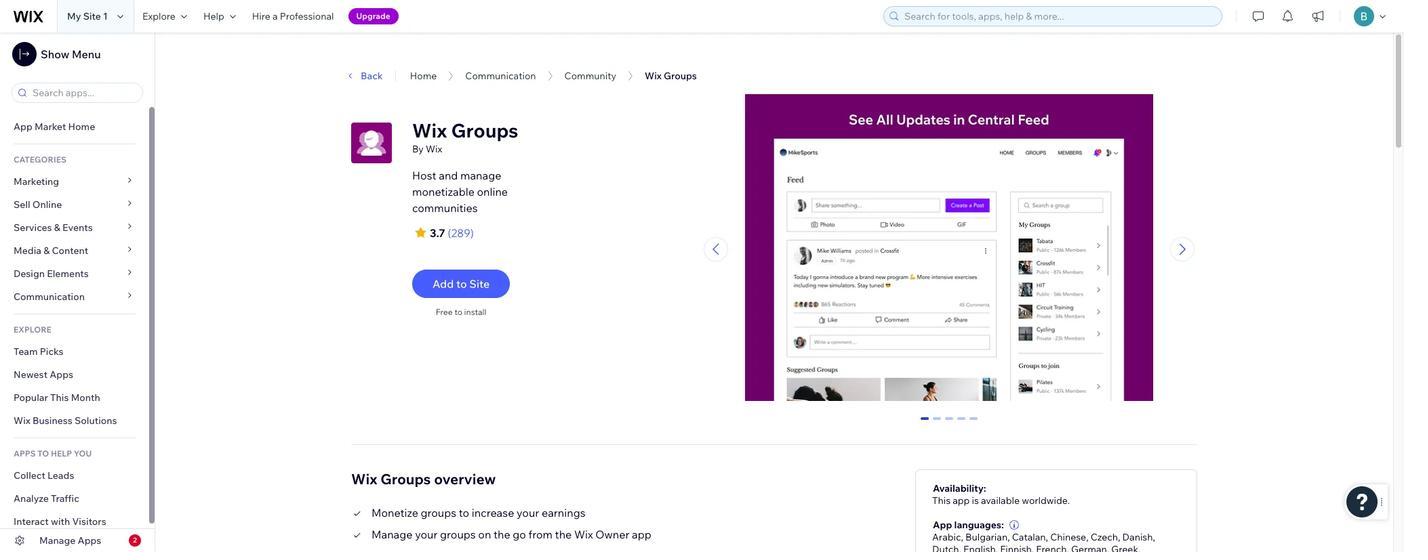 Task type: describe. For each thing, give the bounding box(es) containing it.
0
[[922, 418, 928, 430]]

available
[[981, 495, 1020, 507]]

help
[[203, 10, 224, 22]]

marketing
[[14, 176, 59, 188]]

media & content
[[14, 245, 88, 257]]

0 horizontal spatial 1
[[103, 10, 108, 22]]

hire a professional
[[252, 10, 334, 22]]

add
[[433, 277, 454, 291]]

1 vertical spatial communication link
[[0, 286, 149, 309]]

wix business solutions link
[[0, 410, 149, 433]]

leads
[[47, 470, 74, 482]]

solutions
[[75, 415, 117, 427]]

popular this month link
[[0, 387, 149, 410]]

0 vertical spatial your
[[517, 506, 539, 520]]

go
[[513, 528, 526, 542]]

is
[[972, 495, 979, 507]]

elements
[[47, 268, 89, 280]]

wix for wix groups
[[645, 70, 662, 82]]

2 inside 'sidebar' element
[[133, 537, 137, 545]]

hire a professional link
[[244, 0, 342, 33]]

6 , from the left
[[1153, 532, 1156, 544]]

wix business solutions
[[14, 415, 117, 427]]

1 vertical spatial 1
[[935, 418, 940, 430]]

month
[[71, 392, 100, 404]]

hire
[[252, 10, 271, 22]]

with
[[51, 516, 70, 528]]

(
[[448, 227, 451, 240]]

visitors
[[72, 516, 106, 528]]

to for free
[[455, 307, 463, 317]]

app inside "availability: this app is available worldwide."
[[953, 495, 970, 507]]

add to site
[[433, 277, 490, 291]]

1 vertical spatial groups
[[440, 528, 476, 542]]

design elements
[[14, 268, 89, 280]]

free
[[436, 307, 453, 317]]

services & events link
[[0, 216, 149, 239]]

upgrade button
[[348, 8, 399, 24]]

newest apps
[[14, 369, 73, 381]]

install
[[464, 307, 487, 317]]

traffic
[[51, 493, 79, 505]]

manage your groups on the go from the wix owner app
[[372, 528, 652, 542]]

popular this month
[[14, 392, 100, 404]]

show menu
[[41, 47, 101, 61]]

newest
[[14, 369, 48, 381]]

availability: this app is available worldwide.
[[933, 483, 1070, 507]]

languages:
[[955, 519, 1004, 532]]

289
[[451, 227, 471, 240]]

& for events
[[54, 222, 60, 234]]

events
[[62, 222, 93, 234]]

manage for manage apps
[[39, 535, 76, 547]]

team picks
[[14, 346, 64, 358]]

media
[[14, 245, 41, 257]]

2 the from the left
[[555, 528, 572, 542]]

monetize
[[372, 506, 418, 520]]

availability:
[[933, 483, 987, 495]]

interact with visitors
[[14, 516, 106, 528]]

sell online link
[[0, 193, 149, 216]]

analyze traffic link
[[0, 488, 149, 511]]

increase
[[472, 506, 514, 520]]

app languages:
[[933, 519, 1004, 532]]

on
[[478, 528, 491, 542]]

interact
[[14, 516, 49, 528]]

app for app languages:
[[933, 519, 953, 532]]

app market home link
[[0, 115, 149, 138]]

manage
[[461, 169, 502, 182]]

bulgarian
[[966, 532, 1008, 544]]

arabic , bulgarian , catalan , chinese , czech , danish ,
[[933, 532, 1158, 544]]

apps to help you
[[14, 449, 92, 459]]

3.7
[[430, 227, 445, 240]]

collect leads link
[[0, 465, 149, 488]]

2 , from the left
[[1008, 532, 1010, 544]]

this for popular
[[50, 392, 69, 404]]

to
[[37, 449, 49, 459]]

0 vertical spatial groups
[[421, 506, 457, 520]]

1 horizontal spatial communication
[[466, 70, 536, 82]]

& for content
[[44, 245, 50, 257]]

overview
[[434, 470, 496, 488]]

online
[[477, 185, 508, 199]]

add to site button
[[412, 270, 510, 298]]

design elements link
[[0, 262, 149, 286]]

professional
[[280, 10, 334, 22]]

help button
[[195, 0, 244, 33]]

sidebar element
[[0, 33, 155, 553]]

groups for wix groups by wix
[[451, 119, 519, 142]]

1 , from the left
[[961, 532, 964, 544]]

design
[[14, 268, 45, 280]]

4
[[971, 418, 977, 430]]

Search apps... field
[[28, 83, 138, 102]]

wix for wix groups overview
[[351, 470, 377, 488]]

media & content link
[[0, 239, 149, 262]]

wix groups preview 0 image
[[745, 94, 1154, 408]]

2 vertical spatial to
[[459, 506, 469, 520]]

a
[[273, 10, 278, 22]]

to for add
[[456, 277, 467, 291]]

picks
[[40, 346, 64, 358]]

you
[[74, 449, 92, 459]]

collect leads
[[14, 470, 74, 482]]

wix groups button
[[638, 66, 704, 86]]



Task type: locate. For each thing, give the bounding box(es) containing it.
site up install
[[470, 277, 490, 291]]

catalan
[[1012, 532, 1046, 544]]

to inside button
[[456, 277, 467, 291]]

Search for tools, apps, help & more... field
[[901, 7, 1218, 26]]

1 vertical spatial 2
[[133, 537, 137, 545]]

groups for wix groups overview
[[381, 470, 431, 488]]

czech
[[1091, 532, 1118, 544]]

0 horizontal spatial the
[[494, 528, 511, 542]]

0 horizontal spatial this
[[50, 392, 69, 404]]

0 vertical spatial groups
[[664, 70, 697, 82]]

newest apps link
[[0, 364, 149, 387]]

wix down popular
[[14, 415, 30, 427]]

0 horizontal spatial communication link
[[0, 286, 149, 309]]

0 horizontal spatial home
[[68, 121, 95, 133]]

sell
[[14, 199, 30, 211]]

0 vertical spatial 2
[[947, 418, 952, 430]]

0 horizontal spatial your
[[415, 528, 438, 542]]

app left is at the right bottom
[[953, 495, 970, 507]]

wix up by
[[412, 119, 447, 142]]

free to install
[[436, 307, 487, 317]]

1 horizontal spatial this
[[933, 495, 951, 507]]

1 vertical spatial your
[[415, 528, 438, 542]]

app right "owner"
[[632, 528, 652, 542]]

to
[[456, 277, 467, 291], [455, 307, 463, 317], [459, 506, 469, 520]]

1 the from the left
[[494, 528, 511, 542]]

1 vertical spatial site
[[470, 277, 490, 291]]

1 right my
[[103, 10, 108, 22]]

show
[[41, 47, 69, 61]]

interact with visitors link
[[0, 511, 149, 534]]

1 vertical spatial &
[[44, 245, 50, 257]]

0 vertical spatial to
[[456, 277, 467, 291]]

)
[[471, 227, 474, 240]]

wix right by
[[426, 143, 442, 155]]

0 vertical spatial site
[[83, 10, 101, 22]]

0 horizontal spatial &
[[44, 245, 50, 257]]

collect
[[14, 470, 45, 482]]

manage
[[372, 528, 413, 542], [39, 535, 76, 547]]

explore
[[14, 325, 52, 335]]

to right free
[[455, 307, 463, 317]]

, left catalan
[[1008, 532, 1010, 544]]

, right czech
[[1153, 532, 1156, 544]]

my
[[67, 10, 81, 22]]

,
[[961, 532, 964, 544], [1008, 532, 1010, 544], [1046, 532, 1049, 544], [1087, 532, 1089, 544], [1118, 532, 1121, 544], [1153, 532, 1156, 544]]

communities
[[412, 201, 478, 215]]

0 horizontal spatial app
[[632, 528, 652, 542]]

danish
[[1123, 532, 1153, 544]]

1 vertical spatial this
[[933, 495, 951, 507]]

1 horizontal spatial home
[[410, 70, 437, 82]]

earnings
[[542, 506, 586, 520]]

app
[[953, 495, 970, 507], [632, 528, 652, 542]]

apps down visitors
[[78, 535, 101, 547]]

0 vertical spatial communication
[[466, 70, 536, 82]]

owner
[[596, 528, 630, 542]]

groups
[[664, 70, 697, 82], [451, 119, 519, 142], [381, 470, 431, 488]]

team
[[14, 346, 38, 358]]

wix groups logo image
[[351, 123, 392, 163]]

wix
[[645, 70, 662, 82], [412, 119, 447, 142], [426, 143, 442, 155], [14, 415, 30, 427], [351, 470, 377, 488], [574, 528, 593, 542]]

, left bulgarian at the bottom right
[[961, 532, 964, 544]]

0 vertical spatial app
[[14, 121, 32, 133]]

business
[[33, 415, 72, 427]]

home right market
[[68, 121, 95, 133]]

content
[[52, 245, 88, 257]]

1 horizontal spatial groups
[[451, 119, 519, 142]]

1 vertical spatial home
[[68, 121, 95, 133]]

1 horizontal spatial 1
[[935, 418, 940, 430]]

communication inside 'sidebar' element
[[14, 291, 87, 303]]

back button
[[345, 70, 383, 82]]

3 , from the left
[[1046, 532, 1049, 544]]

by
[[412, 143, 424, 155]]

2 down interact with visitors link
[[133, 537, 137, 545]]

market
[[35, 121, 66, 133]]

3.7 ( 289 )
[[430, 227, 474, 240]]

app left market
[[14, 121, 32, 133]]

services
[[14, 222, 52, 234]]

manage down monetize
[[372, 528, 413, 542]]

groups inside wix groups by wix
[[451, 119, 519, 142]]

home link
[[410, 70, 437, 82]]

categories
[[14, 155, 67, 165]]

1 horizontal spatial your
[[517, 506, 539, 520]]

1 vertical spatial apps
[[78, 535, 101, 547]]

groups down wix groups overview
[[421, 506, 457, 520]]

home inside 'sidebar' element
[[68, 121, 95, 133]]

home
[[410, 70, 437, 82], [68, 121, 95, 133]]

marketing link
[[0, 170, 149, 193]]

site right my
[[83, 10, 101, 22]]

0 horizontal spatial apps
[[50, 369, 73, 381]]

apps up popular this month
[[50, 369, 73, 381]]

app for app market home
[[14, 121, 32, 133]]

community link
[[565, 70, 617, 82]]

1 horizontal spatial apps
[[78, 535, 101, 547]]

0 vertical spatial 1
[[103, 10, 108, 22]]

my site 1
[[67, 10, 108, 22]]

2 left 3
[[947, 418, 952, 430]]

0 vertical spatial communication link
[[466, 70, 536, 82]]

1 horizontal spatial manage
[[372, 528, 413, 542]]

this inside 'sidebar' element
[[50, 392, 69, 404]]

0 horizontal spatial 2
[[133, 537, 137, 545]]

1 vertical spatial to
[[455, 307, 463, 317]]

the right the on
[[494, 528, 511, 542]]

and
[[439, 169, 458, 182]]

team picks link
[[0, 340, 149, 364]]

4 , from the left
[[1087, 532, 1089, 544]]

monetize groups to increase your earnings
[[372, 506, 586, 520]]

menu
[[72, 47, 101, 61]]

& right media
[[44, 245, 50, 257]]

groups inside wix groups button
[[664, 70, 697, 82]]

0 horizontal spatial communication
[[14, 291, 87, 303]]

1 horizontal spatial app
[[953, 495, 970, 507]]

your down monetize
[[415, 528, 438, 542]]

services & events
[[14, 222, 93, 234]]

5 , from the left
[[1118, 532, 1121, 544]]

apps
[[50, 369, 73, 381], [78, 535, 101, 547]]

analyze traffic
[[14, 493, 79, 505]]

this inside "availability: this app is available worldwide."
[[933, 495, 951, 507]]

this up wix business solutions
[[50, 392, 69, 404]]

1 vertical spatial app
[[632, 528, 652, 542]]

2 vertical spatial groups
[[381, 470, 431, 488]]

apps for newest apps
[[50, 369, 73, 381]]

1 vertical spatial communication
[[14, 291, 87, 303]]

, left chinese
[[1046, 532, 1049, 544]]

to right the "add"
[[456, 277, 467, 291]]

app market home
[[14, 121, 95, 133]]

0 vertical spatial apps
[[50, 369, 73, 381]]

community
[[565, 70, 617, 82]]

groups for wix groups
[[664, 70, 697, 82]]

1 vertical spatial groups
[[451, 119, 519, 142]]

1 horizontal spatial app
[[933, 519, 953, 532]]

0 horizontal spatial site
[[83, 10, 101, 22]]

wix for wix business solutions
[[14, 415, 30, 427]]

app left languages:
[[933, 519, 953, 532]]

analyze
[[14, 493, 49, 505]]

manage for manage your groups on the go from the wix owner app
[[372, 528, 413, 542]]

monetizable
[[412, 185, 475, 199]]

sell online
[[14, 199, 62, 211]]

from
[[529, 528, 553, 542]]

back
[[361, 70, 383, 82]]

wix inside button
[[645, 70, 662, 82]]

the down earnings
[[555, 528, 572, 542]]

manage inside 'sidebar' element
[[39, 535, 76, 547]]

0 horizontal spatial groups
[[381, 470, 431, 488]]

0 horizontal spatial app
[[14, 121, 32, 133]]

1 horizontal spatial &
[[54, 222, 60, 234]]

chinese
[[1051, 532, 1087, 544]]

groups left the on
[[440, 528, 476, 542]]

wix up monetize
[[351, 470, 377, 488]]

this for availability:
[[933, 495, 951, 507]]

apps for manage apps
[[78, 535, 101, 547]]

wix inside 'sidebar' element
[[14, 415, 30, 427]]

home right back
[[410, 70, 437, 82]]

to left increase
[[459, 506, 469, 520]]

this
[[50, 392, 69, 404], [933, 495, 951, 507]]

site inside button
[[470, 277, 490, 291]]

2 horizontal spatial groups
[[664, 70, 697, 82]]

your up go
[[517, 506, 539, 520]]

0 vertical spatial this
[[50, 392, 69, 404]]

explore
[[142, 10, 176, 22]]

0 vertical spatial app
[[953, 495, 970, 507]]

wix groups overview
[[351, 470, 496, 488]]

0 1 2 3 4
[[922, 418, 977, 430]]

wix groups by wix
[[412, 119, 519, 155]]

your
[[517, 506, 539, 520], [415, 528, 438, 542]]

wix left "owner"
[[574, 528, 593, 542]]

0 vertical spatial &
[[54, 222, 60, 234]]

, left czech
[[1087, 532, 1089, 544]]

wix right community link
[[645, 70, 662, 82]]

online
[[32, 199, 62, 211]]

1 horizontal spatial communication link
[[466, 70, 536, 82]]

host
[[412, 169, 437, 182]]

1 vertical spatial app
[[933, 519, 953, 532]]

wix for wix groups by wix
[[412, 119, 447, 142]]

& left "events"
[[54, 222, 60, 234]]

1 horizontal spatial the
[[555, 528, 572, 542]]

app inside app market home link
[[14, 121, 32, 133]]

1 horizontal spatial site
[[470, 277, 490, 291]]

0 vertical spatial home
[[410, 70, 437, 82]]

0 horizontal spatial manage
[[39, 535, 76, 547]]

1 right '0'
[[935, 418, 940, 430]]

this left is at the right bottom
[[933, 495, 951, 507]]

1 horizontal spatial 2
[[947, 418, 952, 430]]

manage down interact with visitors
[[39, 535, 76, 547]]

, left danish
[[1118, 532, 1121, 544]]

help
[[51, 449, 72, 459]]



Task type: vqa. For each thing, say whether or not it's contained in the screenshot.
"Sites"
no



